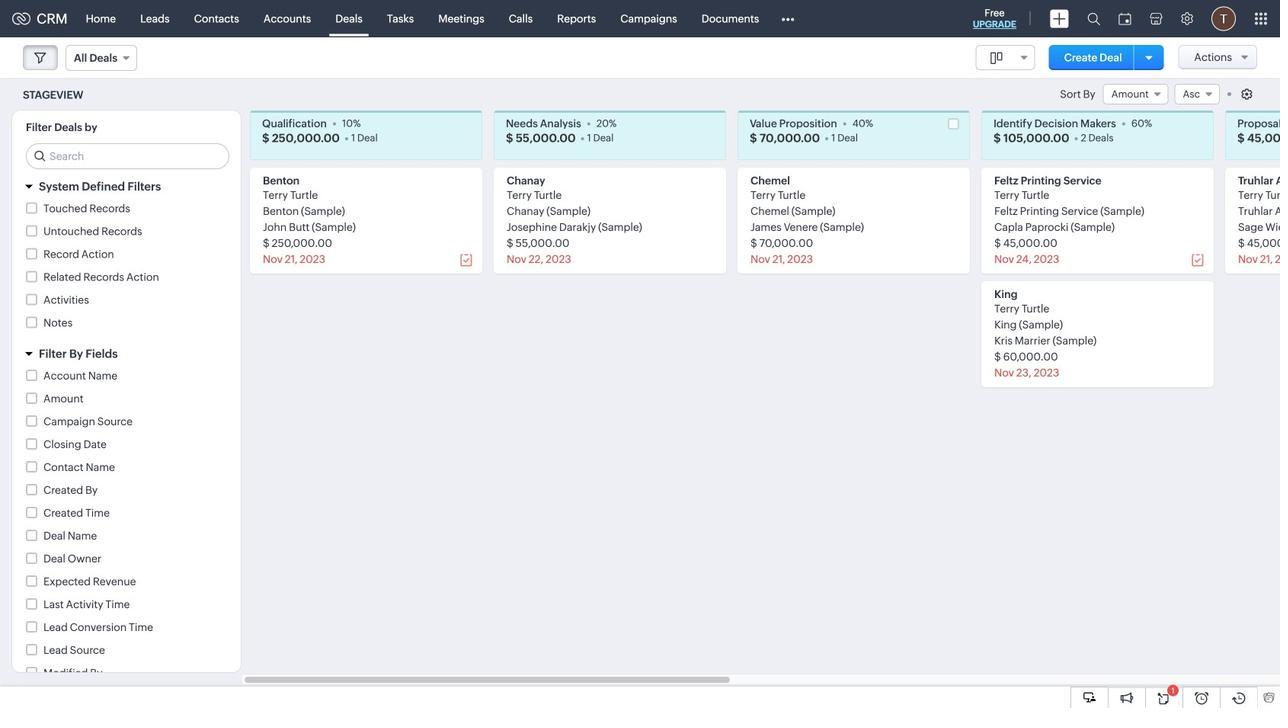Task type: vqa. For each thing, say whether or not it's contained in the screenshot.
Modified Time
no



Task type: locate. For each thing, give the bounding box(es) containing it.
search image
[[1088, 12, 1101, 25]]

logo image
[[12, 13, 30, 25]]

None field
[[66, 45, 137, 71], [977, 45, 1036, 70], [1104, 84, 1169, 104], [1175, 84, 1221, 104], [66, 45, 137, 71], [1104, 84, 1169, 104], [1175, 84, 1221, 104]]

search element
[[1079, 0, 1110, 37]]

Search text field
[[27, 144, 229, 169]]

create menu image
[[1051, 10, 1070, 28]]



Task type: describe. For each thing, give the bounding box(es) containing it.
create menu element
[[1042, 0, 1079, 37]]

calendar image
[[1119, 13, 1132, 25]]

none field the size
[[977, 45, 1036, 70]]

profile element
[[1203, 0, 1246, 37]]

size image
[[991, 51, 1003, 65]]

Other Modules field
[[772, 6, 805, 31]]

profile image
[[1212, 6, 1237, 31]]



